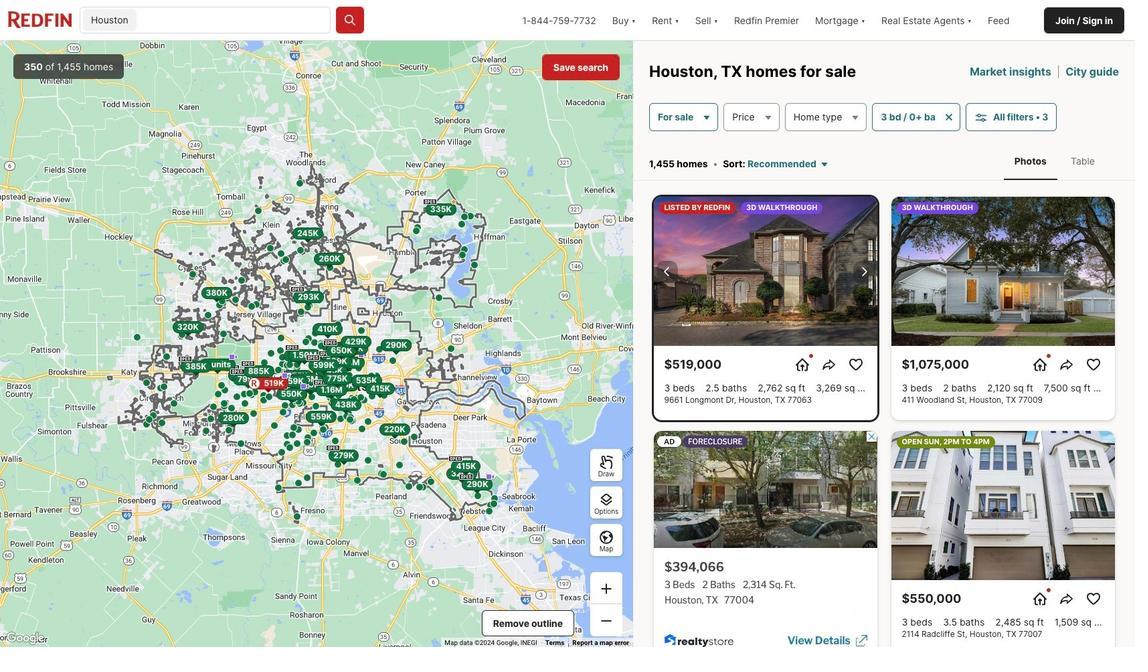 Task type: vqa. For each thing, say whether or not it's contained in the screenshot.
1st Share home icon from right Add home to favorites option
yes



Task type: locate. For each thing, give the bounding box(es) containing it.
None search field
[[139, 7, 330, 34]]

schedule a tour image
[[1032, 357, 1048, 373]]

Add home to favorites checkbox
[[845, 354, 867, 376], [1083, 354, 1104, 376], [1083, 588, 1104, 610]]

map region
[[0, 41, 633, 647]]

advertisement image
[[647, 426, 884, 647]]

add home to favorites image
[[1086, 357, 1102, 373]]

0 vertical spatial share home image
[[1059, 357, 1075, 373]]

tab list
[[991, 142, 1119, 180]]

0 vertical spatial schedule a tour image
[[794, 357, 810, 373]]

1 horizontal spatial schedule a tour image
[[1032, 591, 1048, 607]]

share home image for add home to favorites image
[[1059, 357, 1075, 373]]

schedule a tour image for share home image
[[794, 357, 810, 373]]

0 horizontal spatial schedule a tour image
[[794, 357, 810, 373]]

toggle search results table view tab
[[1061, 144, 1106, 178]]

toggle search results photos view tab
[[1004, 144, 1058, 178]]

share home image
[[821, 357, 837, 373]]

add home to favorites image
[[848, 357, 864, 373], [1086, 591, 1102, 607]]

2 share home image from the top
[[1059, 591, 1075, 607]]

ad element
[[654, 431, 877, 647]]

schedule a tour image for share home icon associated with bottom add home to favorites icon
[[1032, 591, 1048, 607]]

0 vertical spatial add home to favorites image
[[848, 357, 864, 373]]

1 vertical spatial schedule a tour image
[[1032, 591, 1048, 607]]

share home image for bottom add home to favorites icon
[[1059, 591, 1075, 607]]

submit search image
[[343, 13, 357, 27]]

share home image
[[1059, 357, 1075, 373], [1059, 591, 1075, 607]]

1 share home image from the top
[[1059, 357, 1075, 373]]

1 horizontal spatial add home to favorites image
[[1086, 591, 1102, 607]]

schedule a tour image
[[794, 357, 810, 373], [1032, 591, 1048, 607]]

1 vertical spatial share home image
[[1059, 591, 1075, 607]]



Task type: describe. For each thing, give the bounding box(es) containing it.
google image
[[3, 630, 48, 647]]

1 vertical spatial add home to favorites image
[[1086, 591, 1102, 607]]

next image
[[856, 264, 872, 280]]

0 horizontal spatial add home to favorites image
[[848, 357, 864, 373]]

previous image
[[659, 264, 675, 280]]



